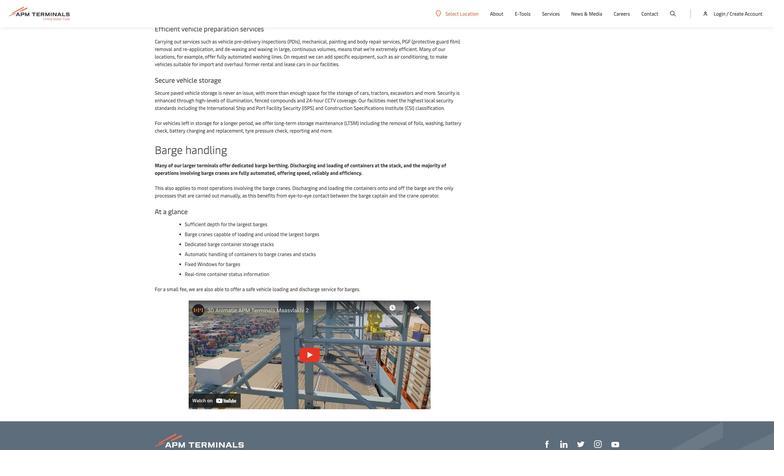 Task type: locate. For each thing, give the bounding box(es) containing it.
0 vertical spatial cranes
[[215, 170, 229, 176]]

re-
[[183, 46, 189, 52]]

0 vertical spatial containers
[[350, 162, 374, 169]]

login / create account
[[714, 10, 763, 17]]

our up make
[[438, 46, 445, 52]]

large,
[[279, 46, 291, 52]]

0 horizontal spatial also
[[165, 185, 174, 191]]

security
[[436, 97, 453, 104]]

1 vertical spatial container
[[207, 271, 228, 278]]

reliably
[[312, 170, 329, 176]]

1 horizontal spatial also
[[204, 286, 213, 293]]

1 vertical spatial such
[[377, 53, 387, 60]]

0 vertical spatial stacks
[[260, 241, 274, 248]]

1 horizontal spatial we
[[255, 120, 261, 126]]

about button
[[490, 0, 503, 27]]

careers
[[614, 10, 630, 17]]

1 horizontal spatial cranes
[[215, 170, 229, 176]]

1 horizontal spatial largest
[[289, 231, 304, 238]]

this
[[155, 185, 164, 191]]

1 waxing from the left
[[232, 46, 247, 52]]

than
[[279, 90, 289, 96]]

1 horizontal spatial barges
[[253, 221, 267, 228]]

for up capable
[[221, 221, 227, 228]]

1 horizontal spatial battery
[[445, 120, 461, 126]]

0 horizontal spatial stacks
[[260, 241, 274, 248]]

instagram link
[[594, 440, 602, 449]]

cranes down unload
[[278, 251, 292, 258]]

removal down institute
[[389, 120, 407, 126]]

1 vertical spatial also
[[204, 286, 213, 293]]

0 horizontal spatial check,
[[155, 127, 168, 134]]

stack,
[[389, 162, 403, 169]]

/
[[727, 10, 729, 17]]

efficient vehicle preparation services
[[155, 24, 264, 33]]

for for for vehicles left in storage for a longer period, we offer long-term storage maintenance (ltsm) including the removal of foils, washing, battery check, battery charging and replacement, tyre pressure check, reporting and more.
[[155, 120, 162, 126]]

small
[[167, 286, 179, 293]]

offer right terminals on the left of the page
[[219, 162, 231, 169]]

for
[[177, 53, 183, 60], [192, 61, 198, 67], [321, 90, 327, 96], [213, 120, 219, 126], [221, 221, 227, 228], [218, 261, 225, 268], [337, 286, 344, 293]]

our left larger
[[174, 162, 182, 169]]

0 vertical spatial vehicles
[[155, 61, 172, 67]]

2 vertical spatial we
[[189, 286, 195, 293]]

1 vertical spatial battery
[[170, 127, 185, 134]]

we inside "carrying out services such as vehicle pre-delivery inspections (pdis), mechanical, painting and body repair services, pgf (protective guard film) removal and re-application, and de-waxing and waxing in large, continuous volumes, means that we're extremely efficient. many of our locations, for example, offer fully automated washing lines. on request we can add specific equipment, such as air conditioning, to make vehicles suitable for import and overhaul former rental and lease cars in our facilities."
[[308, 53, 315, 60]]

fully down dedicated
[[239, 170, 249, 176]]

1 vertical spatial in
[[307, 61, 311, 67]]

1 horizontal spatial check,
[[275, 127, 288, 134]]

involving inside "this also applies to most operations involving the barge cranes. discharging and loading the containers onto and off the barge are the only processes that are carried out manually, as this benefits from eye-to-eye contact between the barge captain and the crane operator."
[[234, 185, 253, 191]]

enhanced
[[155, 97, 176, 104]]

news & media
[[571, 10, 602, 17]]

battery
[[445, 120, 461, 126], [170, 127, 185, 134]]

in inside for vehicles left in storage for a longer period, we offer long-term storage maintenance (ltsm) including the removal of foils, washing, battery check, battery charging and replacement, tyre pressure check, reporting and more.
[[190, 120, 194, 126]]

of left cars,
[[354, 90, 359, 96]]

rental
[[261, 61, 274, 67]]

make
[[436, 53, 447, 60]]

in up lines.
[[274, 46, 278, 52]]

0 vertical spatial operations
[[155, 170, 179, 176]]

instagram image
[[594, 441, 602, 449]]

larger
[[183, 162, 196, 169]]

1 horizontal spatial more.
[[424, 90, 436, 96]]

we're
[[363, 46, 375, 52]]

(pdis),
[[287, 38, 301, 45]]

handling
[[185, 142, 227, 157], [209, 251, 227, 258]]

waxing up washing
[[258, 46, 273, 52]]

for left the longer
[[213, 120, 219, 126]]

operations up this
[[155, 170, 179, 176]]

for down standards
[[155, 120, 162, 126]]

0 horizontal spatial battery
[[170, 127, 185, 134]]

0 horizontal spatial involving
[[180, 170, 200, 176]]

depth
[[207, 221, 220, 228]]

barge down capable
[[208, 241, 220, 248]]

out inside "this also applies to most operations involving the barge cranes. discharging and loading the containers onto and off the barge are the only processes that are carried out manually, as this benefits from eye-to-eye contact between the barge captain and the crane operator."
[[212, 192, 219, 199]]

our
[[438, 46, 445, 52], [312, 61, 319, 67], [174, 162, 182, 169]]

0 vertical spatial also
[[165, 185, 174, 191]]

that down applies
[[177, 192, 186, 199]]

as inside "this also applies to most operations involving the barge cranes. discharging and loading the containers onto and off the barge are the only processes that are carried out manually, as this benefits from eye-to-eye contact between the barge captain and the crane operator."
[[242, 192, 247, 199]]

1 horizontal spatial fully
[[239, 170, 249, 176]]

for for for a small fee, we are also able to offer a safe vehicle loading and discharge service for barges.
[[155, 286, 162, 293]]

0 horizontal spatial removal
[[155, 46, 172, 52]]

enough
[[290, 90, 306, 96]]

between
[[330, 192, 349, 199]]

largest
[[237, 221, 252, 228], [289, 231, 304, 238]]

2 secure from the top
[[155, 90, 169, 96]]

0 vertical spatial we
[[308, 53, 315, 60]]

more. up local
[[424, 90, 436, 96]]

1 vertical spatial involving
[[234, 185, 253, 191]]

0 horizontal spatial in
[[190, 120, 194, 126]]

containers up captain
[[354, 185, 376, 191]]

2 vertical spatial our
[[174, 162, 182, 169]]

0 horizontal spatial largest
[[237, 221, 252, 228]]

0 vertical spatial involving
[[180, 170, 200, 176]]

2 is from the left
[[456, 90, 460, 96]]

that inside "carrying out services such as vehicle pre-delivery inspections (pdis), mechanical, painting and body repair services, pgf (protective guard film) removal and re-application, and de-waxing and waxing in large, continuous volumes, means that we're extremely efficient. many of our locations, for example, offer fully automated washing lines. on request we can add specific equipment, such as air conditioning, to make vehicles suitable for import and overhaul former rental and lease cars in our facilities."
[[353, 46, 362, 52]]

vehicles left left
[[163, 120, 180, 126]]

1 is from the left
[[218, 90, 222, 96]]

1 vertical spatial removal
[[389, 120, 407, 126]]

at
[[155, 207, 161, 216]]

repair
[[369, 38, 381, 45]]

we left can
[[308, 53, 315, 60]]

2 vertical spatial barges
[[226, 261, 240, 268]]

0 vertical spatial many
[[419, 46, 431, 52]]

loading up between
[[328, 185, 344, 191]]

container down capable
[[221, 241, 242, 248]]

applies
[[175, 185, 190, 191]]

barge
[[255, 162, 268, 169], [201, 170, 214, 176], [263, 185, 275, 191], [414, 185, 427, 191], [359, 192, 371, 199], [208, 241, 220, 248], [264, 251, 276, 258]]

conditioning,
[[401, 53, 429, 60]]

removal down carrying
[[155, 46, 172, 52]]

1 check, from the left
[[155, 127, 168, 134]]

handling up terminals on the left of the page
[[185, 142, 227, 157]]

also
[[165, 185, 174, 191], [204, 286, 213, 293]]

carried
[[196, 192, 211, 199]]

we
[[308, 53, 315, 60], [255, 120, 261, 126], [189, 286, 195, 293]]

our down can
[[312, 61, 319, 67]]

in right left
[[190, 120, 194, 126]]

storage up automatic handling of containers to barge cranes and stacks
[[243, 241, 259, 248]]

offer up import
[[205, 53, 216, 60]]

as left the this
[[242, 192, 247, 199]]

cranes.
[[276, 185, 291, 191]]

of up make
[[432, 46, 437, 52]]

battery down left
[[170, 127, 185, 134]]

0 horizontal spatial that
[[177, 192, 186, 199]]

such up the application,
[[201, 38, 211, 45]]

vehicle up 'de-'
[[218, 38, 233, 45]]

the up between
[[345, 185, 352, 191]]

never
[[223, 90, 235, 96]]

barge down sufficient
[[185, 231, 197, 238]]

for up hour
[[321, 90, 327, 96]]

we up pressure
[[255, 120, 261, 126]]

of
[[432, 46, 437, 52], [354, 90, 359, 96], [221, 97, 225, 104], [408, 120, 413, 126], [168, 162, 173, 169], [344, 162, 349, 169], [441, 162, 446, 169], [232, 231, 237, 238], [229, 251, 233, 258]]

a right at
[[163, 207, 167, 216]]

cranes inside many of our larger terminals offer dedicated barge berthing. discharging and loading of containers at the stack, and the majority of operations involving barge cranes are fully automated, offering speed, reliably and efficiency.
[[215, 170, 229, 176]]

dedicated
[[185, 241, 206, 248]]

1 vertical spatial barge
[[185, 231, 197, 238]]

vehicles inside for vehicles left in storage for a longer period, we offer long-term storage maintenance (ltsm) including the removal of foils, washing, battery check, battery charging and replacement, tyre pressure check, reporting and more.
[[163, 120, 180, 126]]

discharging up speed,
[[290, 162, 316, 169]]

0 vertical spatial barge
[[155, 142, 183, 157]]

sufficient depth for the largest barges
[[185, 221, 267, 228]]

1 vertical spatial out
[[212, 192, 219, 199]]

for right service
[[337, 286, 344, 293]]

carrying out services such as vehicle pre-delivery inspections (pdis), mechanical, painting and body repair services, pgf (protective guard film) removal and re-application, and de-waxing and waxing in large, continuous volumes, means that we're extremely efficient. many of our locations, for example, offer fully automated washing lines. on request we can add specific equipment, such as air conditioning, to make vehicles suitable for import and overhaul former rental and lease cars in our facilities.
[[155, 38, 460, 67]]

means
[[338, 46, 352, 52]]

0 horizontal spatial including
[[178, 105, 197, 111]]

are down dedicated
[[231, 170, 238, 176]]

0 vertical spatial secure
[[155, 76, 175, 85]]

0 vertical spatial that
[[353, 46, 362, 52]]

1 for from the top
[[155, 120, 162, 126]]

1 vertical spatial vehicles
[[163, 120, 180, 126]]

for up suitable
[[177, 53, 183, 60]]

0 horizontal spatial barge
[[155, 142, 183, 157]]

loading inside many of our larger terminals offer dedicated barge berthing. discharging and loading of containers at the stack, and the majority of operations involving barge cranes are fully automated, offering speed, reliably and efficiency.
[[327, 162, 343, 169]]

operations up manually,
[[209, 185, 233, 191]]

washing
[[253, 53, 270, 60]]

youtube image
[[611, 442, 619, 448]]

including down through
[[178, 105, 197, 111]]

information
[[244, 271, 269, 278]]

that down body
[[353, 46, 362, 52]]

services button
[[542, 0, 560, 27]]

1 secure from the top
[[155, 76, 175, 85]]

handling for barge
[[185, 142, 227, 157]]

1 vertical spatial discharging
[[292, 185, 318, 191]]

storage up reporting
[[298, 120, 314, 126]]

more. inside secure paved vehicle storage is never an issue, with more than enough space for the storage of cars, tractors, excavators and more. security is enhanced through high-levels of illumination, fenced compounds and 24-hour cctv coverage. our facilities meet the highest local security standards including the international ship and port facility security (isps) and construction specifications institute (csi) classification.
[[424, 90, 436, 96]]

services up the re-
[[183, 38, 200, 45]]

secure up paved
[[155, 76, 175, 85]]

container for status
[[207, 271, 228, 278]]

the inside for vehicles left in storage for a longer period, we offer long-term storage maintenance (ltsm) including the removal of foils, washing, battery check, battery charging and replacement, tyre pressure check, reporting and more.
[[381, 120, 388, 126]]

containers inside many of our larger terminals offer dedicated barge berthing. discharging and loading of containers at the stack, and the majority of operations involving barge cranes are fully automated, offering speed, reliably and efficiency.
[[350, 162, 374, 169]]

0 vertical spatial out
[[174, 38, 181, 45]]

2 for from the top
[[155, 286, 162, 293]]

offer inside many of our larger terminals offer dedicated barge berthing. discharging and loading of containers at the stack, and the majority of operations involving barge cranes are fully automated, offering speed, reliably and efficiency.
[[219, 162, 231, 169]]

barge down unload
[[264, 251, 276, 258]]

many inside "carrying out services such as vehicle pre-delivery inspections (pdis), mechanical, painting and body repair services, pgf (protective guard film) removal and re-application, and de-waxing and waxing in large, continuous volumes, means that we're extremely efficient. many of our locations, for example, offer fully automated washing lines. on request we can add specific equipment, such as air conditioning, to make vehicles suitable for import and overhaul former rental and lease cars in our facilities."
[[419, 46, 431, 52]]

0 vertical spatial barges
[[253, 221, 267, 228]]

as left air
[[388, 53, 393, 60]]

secure for secure paved vehicle storage is never an issue, with more than enough space for the storage of cars, tractors, excavators and more. security is enhanced through high-levels of illumination, fenced compounds and 24-hour cctv coverage. our facilities meet the highest local security standards including the international ship and port facility security (isps) and construction specifications institute (csi) classification.
[[155, 90, 169, 96]]

0 horizontal spatial fully
[[217, 53, 227, 60]]

0 horizontal spatial waxing
[[232, 46, 247, 52]]

1 vertical spatial cranes
[[198, 231, 213, 238]]

check,
[[155, 127, 168, 134], [275, 127, 288, 134]]

volumes,
[[317, 46, 337, 52]]

automatic
[[185, 251, 207, 258]]

are down applies
[[187, 192, 194, 199]]

in
[[274, 46, 278, 52], [307, 61, 311, 67], [190, 120, 194, 126]]

1 horizontal spatial stacks
[[302, 251, 316, 258]]

0 horizontal spatial operations
[[155, 170, 179, 176]]

operations inside many of our larger terminals offer dedicated barge berthing. discharging and loading of containers at the stack, and the majority of operations involving barge cranes are fully automated, offering speed, reliably and efficiency.
[[155, 170, 179, 176]]

removal inside "carrying out services such as vehicle pre-delivery inspections (pdis), mechanical, painting and body repair services, pgf (protective guard film) removal and re-application, and de-waxing and waxing in large, continuous volumes, means that we're extremely efficient. many of our locations, for example, offer fully automated washing lines. on request we can add specific equipment, such as air conditioning, to make vehicles suitable for import and overhaul former rental and lease cars in our facilities."
[[155, 46, 172, 52]]

for inside for vehicles left in storage for a longer period, we offer long-term storage maintenance (ltsm) including the removal of foils, washing, battery check, battery charging and replacement, tyre pressure check, reporting and more.
[[213, 120, 219, 126]]

1 vertical spatial many
[[155, 162, 167, 169]]

services up the delivery on the top
[[240, 24, 264, 33]]

largest right unload
[[289, 231, 304, 238]]

operations
[[155, 170, 179, 176], [209, 185, 233, 191]]

1 horizontal spatial out
[[212, 192, 219, 199]]

and
[[348, 38, 356, 45], [174, 46, 182, 52], [215, 46, 224, 52], [248, 46, 256, 52], [215, 61, 223, 67], [275, 61, 283, 67], [415, 90, 423, 96], [297, 97, 305, 104], [247, 105, 255, 111], [315, 105, 324, 111], [206, 127, 215, 134], [311, 127, 319, 134], [317, 162, 326, 169], [404, 162, 412, 169], [330, 170, 338, 176], [319, 185, 327, 191], [389, 185, 397, 191], [389, 192, 397, 199], [255, 231, 263, 238], [293, 251, 301, 258], [290, 286, 298, 293]]

of left larger
[[168, 162, 173, 169]]

largest up the barge cranes capable of loading and unload the largest barges
[[237, 221, 252, 228]]

login / create account link
[[703, 0, 763, 27]]

more
[[266, 90, 278, 96]]

automatic handling of containers to barge cranes and stacks
[[185, 251, 316, 258]]

to left make
[[430, 53, 435, 60]]

vehicles down "locations,"
[[155, 61, 172, 67]]

for down example,
[[192, 61, 198, 67]]

request
[[291, 53, 307, 60]]

0 vertical spatial container
[[221, 241, 242, 248]]

vehicle up through
[[185, 90, 200, 96]]

0 horizontal spatial is
[[218, 90, 222, 96]]

1 horizontal spatial security
[[438, 90, 455, 96]]

for inside for vehicles left in storage for a longer period, we offer long-term storage maintenance (ltsm) including the removal of foils, washing, battery check, battery charging and replacement, tyre pressure check, reporting and more.
[[155, 120, 162, 126]]

check, down standards
[[155, 127, 168, 134]]

vehicle right the "safe" at the left of page
[[256, 286, 271, 293]]

2 vertical spatial in
[[190, 120, 194, 126]]

our inside many of our larger terminals offer dedicated barge berthing. discharging and loading of containers at the stack, and the majority of operations involving barge cranes are fully automated, offering speed, reliably and efficiency.
[[174, 162, 182, 169]]

1 horizontal spatial our
[[312, 61, 319, 67]]

1 horizontal spatial removal
[[389, 120, 407, 126]]

handling for automatic
[[209, 251, 227, 258]]

1 horizontal spatial is
[[456, 90, 460, 96]]

0 horizontal spatial services
[[183, 38, 200, 45]]

&
[[584, 10, 588, 17]]

in right cars at the top
[[307, 61, 311, 67]]

real-
[[185, 271, 196, 278]]

containers up efficiency.
[[350, 162, 374, 169]]

1 horizontal spatial involving
[[234, 185, 253, 191]]

of inside for vehicles left in storage for a longer period, we offer long-term storage maintenance (ltsm) including the removal of foils, washing, battery check, battery charging and replacement, tyre pressure check, reporting and more.
[[408, 120, 413, 126]]

secure up enhanced
[[155, 90, 169, 96]]

tools
[[519, 10, 531, 17]]

including inside secure paved vehicle storage is never an issue, with more than enough space for the storage of cars, tractors, excavators and more. security is enhanced through high-levels of illumination, fenced compounds and 24-hour cctv coverage. our facilities meet the highest local security standards including the international ship and port facility security (isps) and construction specifications institute (csi) classification.
[[178, 105, 197, 111]]

0 horizontal spatial our
[[174, 162, 182, 169]]

including down specifications
[[360, 120, 380, 126]]

a left the longer
[[220, 120, 223, 126]]

select location button
[[436, 10, 479, 17]]

to left most
[[191, 185, 196, 191]]

offer up pressure
[[263, 120, 273, 126]]

cctv
[[325, 97, 336, 104]]

the right unload
[[280, 231, 288, 238]]

0 vertical spatial including
[[178, 105, 197, 111]]

1 vertical spatial containers
[[354, 185, 376, 191]]

1 vertical spatial for
[[155, 286, 162, 293]]

0 vertical spatial fully
[[217, 53, 227, 60]]

barges.
[[345, 286, 360, 293]]

containers
[[350, 162, 374, 169], [354, 185, 376, 191], [234, 251, 257, 258]]

at
[[375, 162, 379, 169]]

services
[[240, 24, 264, 33], [183, 38, 200, 45]]

barge up larger
[[155, 142, 183, 157]]

also left able
[[204, 286, 213, 293]]

involving down larger
[[180, 170, 200, 176]]

for vehicles left in storage for a longer period, we offer long-term storage maintenance (ltsm) including the removal of foils, washing, battery check, battery charging and replacement, tyre pressure check, reporting and more.
[[155, 120, 461, 134]]

waxing up automated
[[232, 46, 247, 52]]

vehicle inside secure paved vehicle storage is never an issue, with more than enough space for the storage of cars, tractors, excavators and more. security is enhanced through high-levels of illumination, fenced compounds and 24-hour cctv coverage. our facilities meet the highest local security standards including the international ship and port facility security (isps) and construction specifications institute (csi) classification.
[[185, 90, 200, 96]]

0 vertical spatial as
[[212, 38, 217, 45]]

international
[[207, 105, 235, 111]]

0 vertical spatial discharging
[[290, 162, 316, 169]]

the down institute
[[381, 120, 388, 126]]

are inside many of our larger terminals offer dedicated barge berthing. discharging and loading of containers at the stack, and the majority of operations involving barge cranes are fully automated, offering speed, reliably and efficiency.
[[231, 170, 238, 176]]

cranes down depth
[[198, 231, 213, 238]]

2 vertical spatial as
[[242, 192, 247, 199]]

stacks
[[260, 241, 274, 248], [302, 251, 316, 258]]

1 vertical spatial handling
[[209, 251, 227, 258]]

vehicle inside "carrying out services such as vehicle pre-delivery inspections (pdis), mechanical, painting and body repair services, pgf (protective guard film) removal and re-application, and de-waxing and waxing in large, continuous volumes, means that we're extremely efficient. many of our locations, for example, offer fully automated washing lines. on request we can add specific equipment, such as air conditioning, to make vehicles suitable for import and overhaul former rental and lease cars in our facilities."
[[218, 38, 233, 45]]

0 horizontal spatial out
[[174, 38, 181, 45]]

to inside "carrying out services such as vehicle pre-delivery inspections (pdis), mechanical, painting and body repair services, pgf (protective guard film) removal and re-application, and de-waxing and waxing in large, continuous volumes, means that we're extremely efficient. many of our locations, for example, offer fully automated washing lines. on request we can add specific equipment, such as air conditioning, to make vehicles suitable for import and overhaul former rental and lease cars in our facilities."
[[430, 53, 435, 60]]

1 horizontal spatial operations
[[209, 185, 233, 191]]

1 vertical spatial stacks
[[302, 251, 316, 258]]

0 vertical spatial removal
[[155, 46, 172, 52]]

eye-
[[288, 192, 298, 199]]

battery right washing,
[[445, 120, 461, 126]]

tractors,
[[371, 90, 389, 96]]

1 vertical spatial our
[[312, 61, 319, 67]]

extremely
[[376, 46, 398, 52]]

1 vertical spatial fully
[[239, 170, 249, 176]]

secure inside secure paved vehicle storage is never an issue, with more than enough space for the storage of cars, tractors, excavators and more. security is enhanced through high-levels of illumination, fenced compounds and 24-hour cctv coverage. our facilities meet the highest local security standards including the international ship and port facility security (isps) and construction specifications institute (csi) classification.
[[155, 90, 169, 96]]

loading up dedicated barge container storage stacks
[[238, 231, 254, 238]]

e-tools button
[[515, 0, 531, 27]]

2 horizontal spatial cranes
[[278, 251, 292, 258]]

0 vertical spatial for
[[155, 120, 162, 126]]

out right carrying
[[174, 38, 181, 45]]

sufficient
[[185, 221, 206, 228]]

paved
[[171, 90, 184, 96]]

secure for secure vehicle storage
[[155, 76, 175, 85]]

0 vertical spatial handling
[[185, 142, 227, 157]]

fill 44 link
[[577, 441, 585, 449]]

1 horizontal spatial that
[[353, 46, 362, 52]]

1 vertical spatial barges
[[305, 231, 319, 238]]

1 vertical spatial that
[[177, 192, 186, 199]]

coverage.
[[337, 97, 357, 104]]

2 horizontal spatial we
[[308, 53, 315, 60]]

more. down 'maintenance'
[[320, 127, 333, 134]]

pre-
[[234, 38, 243, 45]]

left
[[181, 120, 189, 126]]

2 horizontal spatial in
[[307, 61, 311, 67]]

0 horizontal spatial many
[[155, 162, 167, 169]]

1 horizontal spatial waxing
[[258, 46, 273, 52]]



Task type: vqa. For each thing, say whether or not it's contained in the screenshot.
battery
yes



Task type: describe. For each thing, give the bounding box(es) containing it.
application,
[[189, 46, 214, 52]]

are down time at the left bottom of the page
[[196, 286, 203, 293]]

2 waxing from the left
[[258, 46, 273, 52]]

highest
[[407, 97, 423, 104]]

pgf
[[402, 38, 410, 45]]

foils,
[[414, 120, 424, 126]]

a inside for vehicles left in storage for a longer period, we offer long-term storage maintenance (ltsm) including the removal of foils, washing, battery check, battery charging and replacement, tyre pressure check, reporting and more.
[[220, 120, 223, 126]]

ship
[[236, 105, 246, 111]]

only
[[444, 185, 453, 191]]

classification.
[[416, 105, 445, 111]]

e-tools
[[515, 10, 531, 17]]

1 horizontal spatial services
[[240, 24, 264, 33]]

efficiency.
[[339, 170, 363, 176]]

status
[[229, 271, 242, 278]]

involving inside many of our larger terminals offer dedicated barge berthing. discharging and loading of containers at the stack, and the majority of operations involving barge cranes are fully automated, offering speed, reliably and efficiency.
[[180, 170, 200, 176]]

longer
[[224, 120, 238, 126]]

barge cranes capable of loading and unload the largest barges
[[185, 231, 319, 238]]

the right off
[[406, 185, 413, 191]]

of up efficiency.
[[344, 162, 349, 169]]

containers inside "this also applies to most operations involving the barge cranes. discharging and loading the containers onto and off the barge are the only processes that are carried out manually, as this benefits from eye-to-eye contact between the barge captain and the crane operator."
[[354, 185, 376, 191]]

with
[[256, 90, 265, 96]]

space
[[307, 90, 320, 96]]

1 vertical spatial largest
[[289, 231, 304, 238]]

tyre
[[245, 127, 254, 134]]

services
[[542, 10, 560, 17]]

create
[[730, 10, 744, 17]]

a left the "safe" at the left of page
[[242, 286, 245, 293]]

secure vehicle storage
[[155, 76, 221, 85]]

facilities.
[[320, 61, 339, 67]]

the right at
[[380, 162, 388, 169]]

glance
[[168, 207, 188, 216]]

barge up crane
[[414, 185, 427, 191]]

to-
[[298, 192, 304, 199]]

the up the this
[[254, 185, 261, 191]]

account
[[745, 10, 763, 17]]

barge for barge handling
[[155, 142, 183, 157]]

delivery
[[243, 38, 260, 45]]

cars
[[297, 61, 305, 67]]

port
[[256, 105, 265, 111]]

to right able
[[225, 286, 229, 293]]

container for storage
[[221, 241, 242, 248]]

1 horizontal spatial in
[[274, 46, 278, 52]]

automated,
[[250, 170, 276, 176]]

that inside "this also applies to most operations involving the barge cranes. discharging and loading the containers onto and off the barge are the only processes that are carried out manually, as this benefits from eye-to-eye contact between the barge captain and the crane operator."
[[177, 192, 186, 199]]

2 vertical spatial containers
[[234, 251, 257, 258]]

storage up "coverage."
[[337, 90, 353, 96]]

including inside for vehicles left in storage for a longer period, we offer long-term storage maintenance (ltsm) including the removal of foils, washing, battery check, battery charging and replacement, tyre pressure check, reporting and more.
[[360, 120, 380, 126]]

maintenance
[[315, 120, 343, 126]]

hour
[[314, 97, 324, 104]]

we inside for vehicles left in storage for a longer period, we offer long-term storage maintenance (ltsm) including the removal of foils, washing, battery check, battery charging and replacement, tyre pressure check, reporting and more.
[[255, 120, 261, 126]]

removal inside for vehicles left in storage for a longer period, we offer long-term storage maintenance (ltsm) including the removal of foils, washing, battery check, battery charging and replacement, tyre pressure check, reporting and more.
[[389, 120, 407, 126]]

0 horizontal spatial we
[[189, 286, 195, 293]]

0 horizontal spatial barges
[[226, 261, 240, 268]]

offer inside "carrying out services such as vehicle pre-delivery inspections (pdis), mechanical, painting and body repair services, pgf (protective guard film) removal and re-application, and de-waxing and waxing in large, continuous volumes, means that we're extremely efficient. many of our locations, for example, offer fully automated washing lines. on request we can add specific equipment, such as air conditioning, to make vehicles suitable for import and overhaul former rental and lease cars in our facilities."
[[205, 53, 216, 60]]

the right between
[[350, 192, 357, 199]]

long-
[[274, 120, 286, 126]]

barge up the automated,
[[255, 162, 268, 169]]

through
[[177, 97, 194, 104]]

barge for barge cranes capable of loading and unload the largest barges
[[185, 231, 197, 238]]

charging
[[187, 127, 205, 134]]

0 horizontal spatial security
[[283, 105, 301, 111]]

media
[[589, 10, 602, 17]]

fixed windows for barges
[[185, 261, 240, 268]]

replacement,
[[216, 127, 244, 134]]

24-
[[306, 97, 314, 104]]

apmt footer logo image
[[155, 434, 244, 451]]

services inside "carrying out services such as vehicle pre-delivery inspections (pdis), mechanical, painting and body repair services, pgf (protective guard film) removal and re-application, and de-waxing and waxing in large, continuous volumes, means that we're extremely efficient. many of our locations, for example, offer fully automated washing lines. on request we can add specific equipment, such as air conditioning, to make vehicles suitable for import and overhaul former rental and lease cars in our facilities."
[[183, 38, 200, 45]]

facility
[[267, 105, 282, 111]]

barge left captain
[[359, 192, 371, 199]]

from
[[276, 192, 287, 199]]

facebook image
[[543, 441, 551, 449]]

the down off
[[398, 192, 406, 199]]

the up capable
[[228, 221, 236, 228]]

barge down terminals on the left of the page
[[201, 170, 214, 176]]

the down excavators
[[399, 97, 406, 104]]

cars,
[[360, 90, 370, 96]]

operator.
[[420, 192, 440, 199]]

of down dedicated barge container storage stacks
[[229, 251, 233, 258]]

2 horizontal spatial our
[[438, 46, 445, 52]]

automated
[[228, 53, 252, 60]]

twitter image
[[577, 441, 585, 449]]

services,
[[383, 38, 401, 45]]

film)
[[450, 38, 460, 45]]

real-time container status information
[[185, 271, 270, 278]]

discharging inside "this also applies to most operations involving the barge cranes. discharging and loading the containers onto and off the barge are the only processes that are carried out manually, as this benefits from eye-to-eye contact between the barge captain and the crane operator."
[[292, 185, 318, 191]]

out inside "carrying out services such as vehicle pre-delivery inspections (pdis), mechanical, painting and body repair services, pgf (protective guard film) removal and re-application, and de-waxing and waxing in large, continuous volumes, means that we're extremely efficient. many of our locations, for example, offer fully automated washing lines. on request we can add specific equipment, such as air conditioning, to make vehicles suitable for import and overhaul former rental and lease cars in our facilities."
[[174, 38, 181, 45]]

a left small
[[163, 286, 166, 293]]

for a small fee, we are also able to offer a safe vehicle loading and discharge service for barges.
[[155, 286, 360, 293]]

fully inside many of our larger terminals offer dedicated barge berthing. discharging and loading of containers at the stack, and the majority of operations involving barge cranes are fully automated, offering speed, reliably and efficiency.
[[239, 170, 249, 176]]

the left only
[[436, 185, 443, 191]]

terminals
[[197, 162, 218, 169]]

offer inside for vehicles left in storage for a longer period, we offer long-term storage maintenance (ltsm) including the removal of foils, washing, battery check, battery charging and replacement, tyre pressure check, reporting and more.
[[263, 120, 273, 126]]

careers button
[[614, 0, 630, 27]]

reporting
[[290, 127, 310, 134]]

import
[[199, 61, 214, 67]]

institute
[[385, 105, 404, 111]]

of inside "carrying out services such as vehicle pre-delivery inspections (pdis), mechanical, painting and body repair services, pgf (protective guard film) removal and re-application, and de-waxing and waxing in large, continuous volumes, means that we're extremely efficient. many of our locations, for example, offer fully automated washing lines. on request we can add specific equipment, such as air conditioning, to make vehicles suitable for import and overhaul former rental and lease cars in our facilities."
[[432, 46, 437, 52]]

loading left discharge
[[273, 286, 289, 293]]

fully inside "carrying out services such as vehicle pre-delivery inspections (pdis), mechanical, painting and body repair services, pgf (protective guard film) removal and re-application, and de-waxing and waxing in large, continuous volumes, means that we're extremely efficient. many of our locations, for example, offer fully automated washing lines. on request we can add specific equipment, such as air conditioning, to make vehicles suitable for import and overhaul former rental and lease cars in our facilities."
[[217, 53, 227, 60]]

painting
[[329, 38, 347, 45]]

carrying
[[155, 38, 173, 45]]

vehicle up the re-
[[181, 24, 202, 33]]

many inside many of our larger terminals offer dedicated barge berthing. discharging and loading of containers at the stack, and the majority of operations involving barge cranes are fully automated, offering speed, reliably and efficiency.
[[155, 162, 167, 169]]

high-
[[196, 97, 207, 104]]

loading inside "this also applies to most operations involving the barge cranes. discharging and loading the containers onto and off the barge are the only processes that are carried out manually, as this benefits from eye-to-eye contact between the barge captain and the crane operator."
[[328, 185, 344, 191]]

offering
[[277, 170, 296, 176]]

discharging inside many of our larger terminals offer dedicated barge berthing. discharging and loading of containers at the stack, and the majority of operations involving barge cranes are fully automated, offering speed, reliably and efficiency.
[[290, 162, 316, 169]]

processes
[[155, 192, 176, 199]]

1 vertical spatial as
[[388, 53, 393, 60]]

standards
[[155, 105, 176, 111]]

efficient.
[[399, 46, 418, 52]]

storage up charging
[[195, 120, 212, 126]]

the left majority
[[413, 162, 420, 169]]

term
[[286, 120, 296, 126]]

also inside "this also applies to most operations involving the barge cranes. discharging and loading the containers onto and off the barge are the only processes that are carried out manually, as this benefits from eye-to-eye contact between the barge captain and the crane operator."
[[165, 185, 174, 191]]

0 horizontal spatial cranes
[[198, 231, 213, 238]]

linkedin image
[[560, 441, 568, 449]]

many of our larger terminals offer dedicated barge berthing. discharging and loading of containers at the stack, and the majority of operations involving barge cranes are fully automated, offering speed, reliably and efficiency.
[[155, 162, 446, 176]]

shape link
[[543, 441, 551, 449]]

overhaul
[[224, 61, 243, 67]]

of up international
[[221, 97, 225, 104]]

benefits
[[257, 192, 275, 199]]

inspections
[[262, 38, 286, 45]]

vehicles inside "carrying out services such as vehicle pre-delivery inspections (pdis), mechanical, painting and body repair services, pgf (protective guard film) removal and re-application, and de-waxing and waxing in large, continuous volumes, means that we're extremely efficient. many of our locations, for example, offer fully automated washing lines. on request we can add specific equipment, such as air conditioning, to make vehicles suitable for import and overhaul former rental and lease cars in our facilities."
[[155, 61, 172, 67]]

crane
[[407, 192, 419, 199]]

at a glance
[[155, 207, 188, 216]]

compounds
[[270, 97, 296, 104]]

to inside "this also applies to most operations involving the barge cranes. discharging and loading the containers onto and off the barge are the only processes that are carried out manually, as this benefits from eye-to-eye contact between the barge captain and the crane operator."
[[191, 185, 196, 191]]

0 horizontal spatial as
[[212, 38, 217, 45]]

the down high-
[[198, 105, 206, 111]]

manually,
[[220, 192, 241, 199]]

2 check, from the left
[[275, 127, 288, 134]]

this
[[248, 192, 256, 199]]

onto
[[378, 185, 388, 191]]

storage down import
[[199, 76, 221, 85]]

capable
[[214, 231, 231, 238]]

are up 'operator.'
[[428, 185, 435, 191]]

for inside secure paved vehicle storage is never an issue, with more than enough space for the storage of cars, tractors, excavators and more. security is enhanced through high-levels of illumination, fenced compounds and 24-hour cctv coverage. our facilities meet the highest local security standards including the international ship and port facility security (isps) and construction specifications institute (csi) classification.
[[321, 90, 327, 96]]

safe
[[246, 286, 255, 293]]

to up information
[[258, 251, 263, 258]]

storage up 'levels'
[[201, 90, 217, 96]]

1 horizontal spatial such
[[377, 53, 387, 60]]

0 vertical spatial security
[[438, 90, 455, 96]]

2 vertical spatial cranes
[[278, 251, 292, 258]]

news & media button
[[571, 0, 602, 27]]

barge up 'benefits'
[[263, 185, 275, 191]]

(isps)
[[302, 105, 314, 111]]

operations inside "this also applies to most operations involving the barge cranes. discharging and loading the containers onto and off the barge are the only processes that are carried out manually, as this benefits from eye-to-eye contact between the barge captain and the crane operator."
[[209, 185, 233, 191]]

vehicle up paved
[[176, 76, 197, 85]]

select
[[446, 10, 459, 17]]

our
[[358, 97, 366, 104]]

offer left the "safe" at the left of page
[[230, 286, 241, 293]]

fee,
[[180, 286, 188, 293]]

0 horizontal spatial such
[[201, 38, 211, 45]]

fenced
[[255, 97, 269, 104]]

more. inside for vehicles left in storage for a longer period, we offer long-term storage maintenance (ltsm) including the removal of foils, washing, battery check, battery charging and replacement, tyre pressure check, reporting and more.
[[320, 127, 333, 134]]

of up dedicated barge container storage stacks
[[232, 231, 237, 238]]

for up real-time container status information
[[218, 261, 225, 268]]

de-
[[225, 46, 232, 52]]

fixed
[[185, 261, 196, 268]]

secure paved vehicle storage is never an issue, with more than enough space for the storage of cars, tractors, excavators and more. security is enhanced through high-levels of illumination, fenced compounds and 24-hour cctv coverage. our facilities meet the highest local security standards including the international ship and port facility security (isps) and construction specifications institute (csi) classification.
[[155, 90, 460, 111]]

berthing.
[[269, 162, 289, 169]]

the up cctv
[[328, 90, 335, 96]]

of right majority
[[441, 162, 446, 169]]

lines.
[[272, 53, 283, 60]]

washing,
[[425, 120, 444, 126]]

0 vertical spatial largest
[[237, 221, 252, 228]]

former
[[245, 61, 260, 67]]



